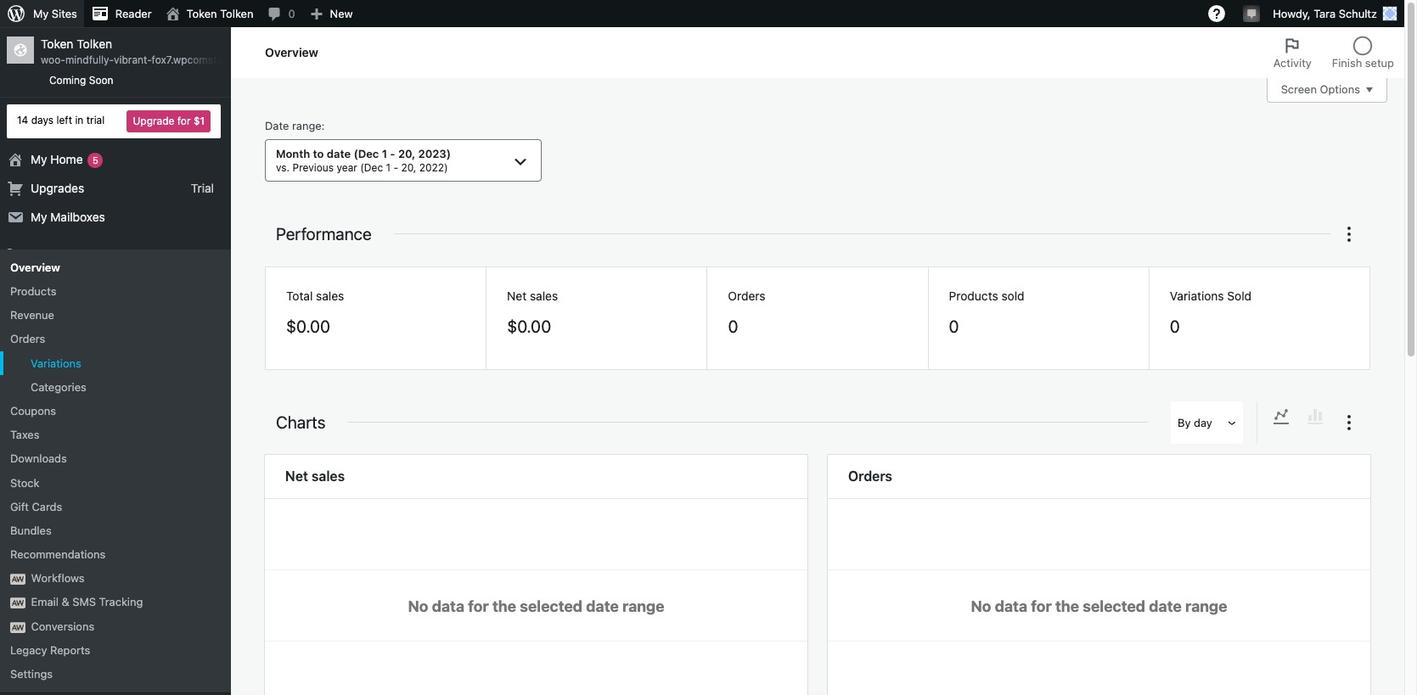 Task type: vqa. For each thing, say whether or not it's contained in the screenshot.


Task type: describe. For each thing, give the bounding box(es) containing it.
my for my home 5
[[31, 152, 47, 166]]

new
[[330, 7, 353, 20]]

variations for variations sold
[[1170, 289, 1224, 303]]

products up revenue
[[10, 285, 56, 298]]

my for my mailboxes
[[31, 210, 47, 224]]

variations sold
[[1170, 289, 1252, 303]]

coupons
[[10, 404, 56, 418]]

performance indicators menu
[[265, 267, 1371, 370]]

gift cards link
[[0, 495, 231, 519]]

bundles link
[[0, 519, 231, 543]]

previous
[[293, 161, 334, 174]]

coupons link
[[0, 399, 231, 423]]

finish setup
[[1332, 56, 1395, 70]]

options
[[1320, 83, 1361, 96]]

left
[[56, 114, 72, 127]]

finish setup button
[[1322, 27, 1405, 78]]

settings link
[[0, 662, 231, 686]]

date
[[265, 119, 289, 132]]

setup
[[1366, 56, 1395, 70]]

$1
[[194, 114, 205, 127]]

(dec right year
[[360, 161, 383, 174]]

conversions link
[[0, 615, 231, 638]]

upgrade for $1
[[133, 114, 205, 127]]

month to date (dec 1 - 20, 2023) vs. previous year (dec 1 - 20, 2022)
[[276, 147, 451, 174]]

overview link
[[0, 255, 231, 279]]

0 for variations sold
[[1170, 317, 1180, 336]]

to
[[313, 147, 324, 161]]

range
[[292, 119, 322, 132]]

revenue link
[[0, 303, 231, 327]]

workflows
[[31, 572, 85, 585]]

mindfully-
[[65, 54, 114, 66]]

tab list containing activity
[[1263, 27, 1405, 78]]

performance
[[276, 224, 372, 244]]

screen options button
[[1267, 77, 1388, 103]]

bar chart image
[[1305, 407, 1326, 427]]

workflows link
[[0, 567, 231, 591]]

0 vertical spatial overview
[[265, 45, 318, 59]]

my for my sites
[[33, 7, 49, 20]]

legacy reports
[[10, 644, 90, 657]]

bundles
[[10, 524, 52, 537]]

$0.00 for net
[[507, 317, 551, 336]]

legacy reports link
[[0, 638, 231, 662]]

home
[[50, 152, 83, 166]]

tara
[[1314, 7, 1336, 20]]

woo-
[[41, 54, 65, 66]]

downloads
[[10, 452, 67, 466]]

vibrant-
[[114, 54, 152, 66]]

stock
[[10, 476, 40, 490]]

activity button
[[1263, 27, 1322, 78]]

products inside performance indicators menu
[[949, 289, 998, 303]]

toolbar navigation
[[0, 0, 1405, 31]]

sold
[[1228, 289, 1252, 303]]

1 vertical spatial net sales
[[285, 469, 345, 484]]

14 days left in trial
[[17, 114, 105, 127]]

trial
[[86, 114, 105, 127]]

variations link
[[0, 351, 231, 375]]

sites
[[52, 7, 77, 20]]

upgrade
[[133, 114, 174, 127]]

14
[[17, 114, 28, 127]]

categories
[[31, 380, 86, 394]]

my mailboxes link
[[0, 203, 231, 232]]

year
[[337, 161, 357, 174]]

payments link
[[0, 328, 231, 357]]

token tolken link
[[159, 0, 260, 27]]

analytics
[[31, 364, 81, 379]]

$0.00 for total
[[286, 317, 330, 336]]

main menu navigation
[[0, 27, 267, 696]]

screen options
[[1281, 83, 1361, 96]]

net sales inside performance indicators menu
[[507, 289, 558, 303]]

recommendations link
[[0, 543, 231, 567]]

sms
[[72, 596, 96, 609]]

gift
[[10, 500, 29, 514]]

token for token tolken woo-mindfully-vibrant-fox7.wpcomstaging.com coming soon
[[41, 37, 73, 51]]

- left 2022)
[[394, 161, 398, 174]]

&
[[62, 596, 69, 609]]

soon
[[89, 74, 113, 87]]

choose which analytics to display and the section name image
[[1339, 224, 1360, 245]]

overview inside main menu navigation
[[10, 261, 60, 274]]

categories link
[[0, 375, 231, 399]]

20, left "2023)"
[[398, 147, 415, 161]]

gift cards
[[10, 500, 62, 514]]

upgrade for $1 button
[[127, 110, 211, 132]]

finish
[[1332, 56, 1363, 70]]

2 orders link from the top
[[0, 327, 231, 351]]

my home 5
[[31, 152, 98, 166]]

automatewoo element for conversions
[[10, 622, 26, 633]]

cards
[[32, 500, 62, 514]]

my sites
[[33, 7, 77, 20]]

5
[[93, 154, 98, 165]]

2022)
[[419, 161, 448, 174]]

activity
[[1274, 56, 1312, 70]]

customers link
[[0, 299, 231, 328]]

schultz
[[1339, 7, 1378, 20]]

variations for variations
[[31, 356, 81, 370]]

vs.
[[276, 161, 290, 174]]



Task type: locate. For each thing, give the bounding box(es) containing it.
20, left 2022)
[[401, 161, 416, 174]]

tolken
[[220, 7, 253, 20], [77, 37, 112, 51]]

0 vertical spatial automatewoo element
[[10, 574, 26, 585]]

1 right year
[[386, 161, 391, 174]]

month
[[276, 147, 310, 161]]

tolken inside token tolken link
[[220, 7, 253, 20]]

3 automatewoo element from the top
[[10, 622, 26, 633]]

my inside toolbar navigation
[[33, 7, 49, 20]]

in
[[75, 114, 84, 127]]

net inside performance indicators menu
[[507, 289, 527, 303]]

my down the "upgrades"
[[31, 210, 47, 224]]

variations left sold
[[1170, 289, 1224, 303]]

stock link
[[0, 471, 231, 495]]

1 vertical spatial overview
[[10, 261, 60, 274]]

trial
[[191, 181, 214, 195]]

1 vertical spatial variations
[[31, 356, 81, 370]]

0 vertical spatial my
[[33, 7, 49, 20]]

1 vertical spatial my
[[31, 152, 47, 166]]

token for token tolken
[[187, 7, 217, 20]]

tolken up the mindfully-
[[77, 37, 112, 51]]

products up customers
[[31, 277, 80, 292]]

howdy,
[[1273, 7, 1311, 20]]

(dec
[[354, 147, 379, 161], [360, 161, 383, 174]]

1 products link from the top
[[0, 270, 231, 299]]

1 horizontal spatial tolken
[[220, 7, 253, 20]]

1 automatewoo element from the top
[[10, 574, 26, 585]]

date range :
[[265, 119, 325, 132]]

my sites link
[[0, 0, 84, 27]]

tab list
[[1263, 27, 1405, 78]]

my mailboxes
[[31, 210, 105, 224]]

1 horizontal spatial overview
[[265, 45, 318, 59]]

orders
[[31, 248, 68, 263], [728, 289, 766, 303], [10, 332, 45, 346], [848, 469, 893, 484]]

:
[[322, 119, 325, 132]]

token tolken woo-mindfully-vibrant-fox7.wpcomstaging.com coming soon
[[41, 37, 267, 87]]

taxes
[[10, 428, 39, 442]]

2 automatewoo element from the top
[[10, 598, 26, 609]]

1 horizontal spatial net sales
[[507, 289, 558, 303]]

automatewoo element inside workflows link
[[10, 574, 26, 585]]

0 vertical spatial variations
[[1170, 289, 1224, 303]]

1 $0.00 from the left
[[286, 317, 330, 336]]

sales
[[316, 289, 344, 303], [530, 289, 558, 303], [312, 469, 345, 484]]

revenue
[[10, 308, 54, 322]]

token tolken
[[187, 7, 253, 20]]

0 link
[[260, 0, 302, 27]]

overview down 0 link
[[265, 45, 318, 59]]

for
[[177, 114, 191, 127]]

choose which charts to display image
[[1339, 413, 1360, 433]]

0 horizontal spatial overview
[[10, 261, 60, 274]]

line chart image
[[1271, 407, 1292, 427]]

reports
[[50, 644, 90, 657]]

1 vertical spatial tolken
[[77, 37, 112, 51]]

tolken for token tolken woo-mindfully-vibrant-fox7.wpcomstaging.com coming soon
[[77, 37, 112, 51]]

tolken for token tolken
[[220, 7, 253, 20]]

1 horizontal spatial variations
[[1170, 289, 1224, 303]]

automatewoo element inside conversions link
[[10, 622, 26, 633]]

overview up revenue
[[10, 261, 60, 274]]

variations inside performance indicators menu
[[1170, 289, 1224, 303]]

my left sites
[[33, 7, 49, 20]]

1 horizontal spatial token
[[187, 7, 217, 20]]

products link up revenue "link"
[[0, 270, 231, 299]]

orders link
[[0, 241, 231, 270], [0, 327, 231, 351]]

0
[[288, 7, 295, 20], [728, 317, 738, 336], [949, 317, 959, 336], [1170, 317, 1180, 336]]

0 vertical spatial net
[[507, 289, 527, 303]]

recommendations
[[10, 548, 106, 561]]

automatewoo element for email & sms tracking
[[10, 598, 26, 609]]

upgrades
[[31, 181, 84, 195]]

coming
[[49, 74, 86, 87]]

(dec up year
[[354, 147, 379, 161]]

automatewoo element left email
[[10, 598, 26, 609]]

orders inside performance indicators menu
[[728, 289, 766, 303]]

new link
[[302, 0, 360, 27]]

howdy, tara schultz
[[1273, 7, 1378, 20]]

1 vertical spatial token
[[41, 37, 73, 51]]

token inside token tolken link
[[187, 7, 217, 20]]

1 horizontal spatial net
[[507, 289, 527, 303]]

1 vertical spatial net
[[285, 469, 308, 484]]

tolken left 0 link
[[220, 7, 253, 20]]

1 vertical spatial automatewoo element
[[10, 598, 26, 609]]

legacy
[[10, 644, 47, 657]]

automatewoo element left workflows
[[10, 574, 26, 585]]

token inside 'token tolken woo-mindfully-vibrant-fox7.wpcomstaging.com coming soon'
[[41, 37, 73, 51]]

2 vertical spatial automatewoo element
[[10, 622, 26, 633]]

2023)
[[418, 147, 451, 161]]

automatewoo element for workflows
[[10, 574, 26, 585]]

settings
[[10, 668, 53, 681]]

0 inside toolbar navigation
[[288, 7, 295, 20]]

email
[[31, 596, 59, 609]]

my left home
[[31, 152, 47, 166]]

token up woo-
[[41, 37, 73, 51]]

reader
[[115, 7, 152, 20]]

0 vertical spatial token
[[187, 7, 217, 20]]

2 vertical spatial my
[[31, 210, 47, 224]]

-
[[390, 147, 395, 161], [394, 161, 398, 174]]

notification image
[[1245, 6, 1259, 20]]

conversions
[[31, 620, 94, 633]]

1 right date
[[382, 147, 387, 161]]

total sales
[[286, 289, 344, 303]]

1 vertical spatial orders link
[[0, 327, 231, 351]]

email & sms tracking
[[31, 596, 143, 609]]

automatewoo element
[[10, 574, 26, 585], [10, 598, 26, 609], [10, 622, 26, 633]]

analytics link
[[0, 357, 231, 386]]

0 for orders
[[728, 317, 738, 336]]

total
[[286, 289, 313, 303]]

net
[[507, 289, 527, 303], [285, 469, 308, 484]]

token up fox7.wpcomstaging.com
[[187, 7, 217, 20]]

mailboxes
[[50, 210, 105, 224]]

products sold
[[949, 289, 1025, 303]]

reader link
[[84, 0, 159, 27]]

0 horizontal spatial variations
[[31, 356, 81, 370]]

2 $0.00 from the left
[[507, 317, 551, 336]]

variations down payments at the left of the page
[[31, 356, 81, 370]]

customers
[[31, 306, 90, 321]]

days
[[31, 114, 54, 127]]

variations inside main menu navigation
[[31, 356, 81, 370]]

0 horizontal spatial token
[[41, 37, 73, 51]]

0 for products sold
[[949, 317, 959, 336]]

fox7.wpcomstaging.com
[[152, 54, 267, 66]]

- left "2023)"
[[390, 147, 395, 161]]

screen
[[1281, 83, 1317, 96]]

tolken inside 'token tolken woo-mindfully-vibrant-fox7.wpcomstaging.com coming soon'
[[77, 37, 112, 51]]

0 horizontal spatial net sales
[[285, 469, 345, 484]]

automatewoo element inside email & sms tracking 'link'
[[10, 598, 26, 609]]

0 horizontal spatial net
[[285, 469, 308, 484]]

products left sold
[[949, 289, 998, 303]]

0 horizontal spatial tolken
[[77, 37, 112, 51]]

0 vertical spatial tolken
[[220, 7, 253, 20]]

charts
[[276, 413, 326, 432]]

products link up payments link
[[0, 279, 231, 303]]

automatewoo element up legacy
[[10, 622, 26, 633]]

downloads link
[[0, 447, 231, 471]]

1 horizontal spatial $0.00
[[507, 317, 551, 336]]

0 horizontal spatial $0.00
[[286, 317, 330, 336]]

sold
[[1002, 289, 1025, 303]]

tracking
[[99, 596, 143, 609]]

1 orders link from the top
[[0, 241, 231, 270]]

net sales
[[507, 289, 558, 303], [285, 469, 345, 484]]

0 vertical spatial orders link
[[0, 241, 231, 270]]

menu bar
[[1258, 402, 1339, 444]]

2 products link from the top
[[0, 279, 231, 303]]

0 vertical spatial net sales
[[507, 289, 558, 303]]

email & sms tracking link
[[0, 591, 231, 615]]

products link
[[0, 270, 231, 299], [0, 279, 231, 303]]



